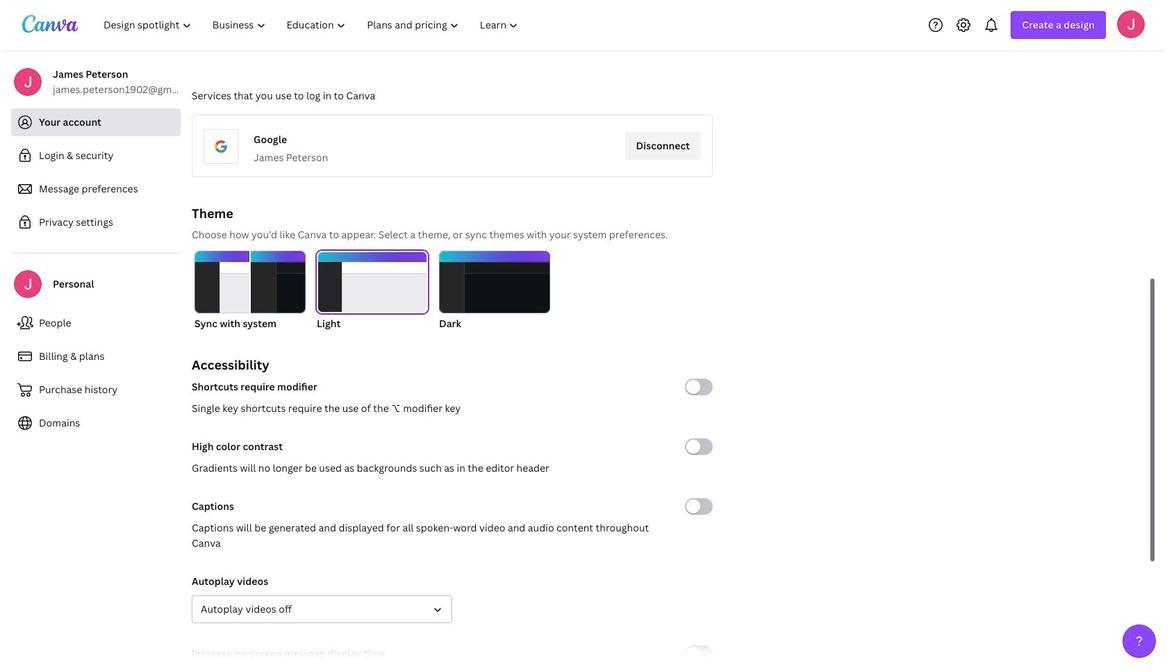 Task type: vqa. For each thing, say whether or not it's contained in the screenshot.
create at the top left of the page
no



Task type: locate. For each thing, give the bounding box(es) containing it.
None button
[[195, 251, 306, 332], [317, 251, 428, 332], [439, 251, 550, 332], [192, 596, 452, 623], [195, 251, 306, 332], [317, 251, 428, 332], [439, 251, 550, 332], [192, 596, 452, 623]]



Task type: describe. For each thing, give the bounding box(es) containing it.
james peterson image
[[1118, 10, 1145, 38]]

top level navigation element
[[95, 11, 531, 39]]



